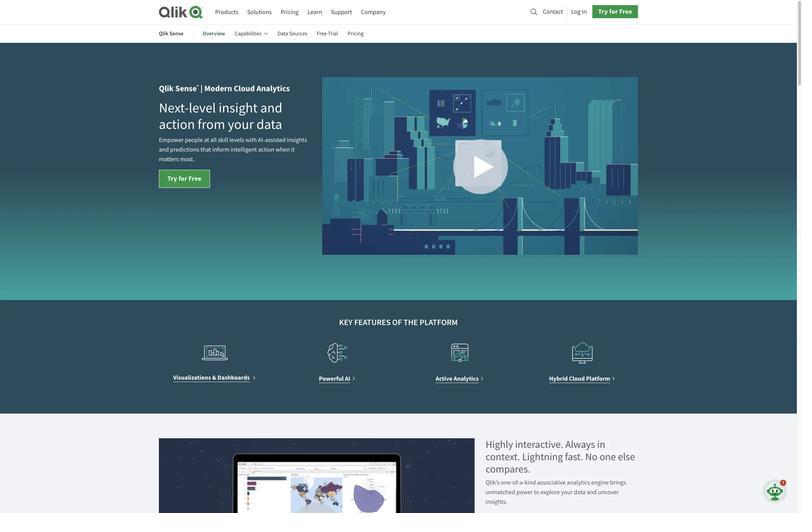 Task type: locate. For each thing, give the bounding box(es) containing it.
0 vertical spatial try
[[598, 7, 608, 16]]

2 qlik from the top
[[159, 83, 174, 94]]

for right in
[[609, 7, 618, 16]]

pricing link
[[281, 6, 299, 19], [348, 25, 364, 42]]

1 horizontal spatial free
[[317, 30, 327, 37]]

and
[[260, 99, 282, 117], [159, 146, 169, 154], [587, 489, 597, 497]]

try for free down most.
[[168, 174, 201, 183]]

1 vertical spatial pricing link
[[348, 25, 364, 42]]

platform
[[420, 317, 458, 328]]

cloud right hybrid
[[569, 375, 585, 383]]

context.
[[486, 451, 520, 464]]

1 vertical spatial try for free link
[[159, 170, 210, 188]]

qlik for qlik sense
[[159, 30, 168, 37]]

learn
[[308, 8, 322, 16]]

menu bar
[[215, 6, 386, 19], [159, 25, 373, 42]]

0 horizontal spatial pricing link
[[281, 6, 299, 19]]

for down most.
[[179, 174, 187, 183]]

0 vertical spatial try for free
[[598, 7, 632, 16]]

pricing for rightmost the pricing link
[[348, 30, 364, 37]]

1 qlik from the top
[[159, 30, 168, 37]]

powerful ai
[[319, 375, 350, 383]]

1 horizontal spatial action
[[258, 146, 274, 154]]

try for free link
[[593, 5, 638, 18], [159, 170, 210, 188]]

no
[[585, 451, 598, 464]]

visualizations & dashboards link
[[173, 373, 256, 383]]

qlik
[[159, 30, 168, 37], [159, 83, 174, 94]]

data up assisted
[[257, 116, 282, 133]]

hybrid cloud platform link
[[549, 374, 615, 384]]

in
[[582, 8, 587, 16]]

1 vertical spatial sense
[[175, 83, 197, 94]]

cloud
[[234, 83, 255, 94], [569, 375, 585, 383]]

active analytics
[[436, 375, 479, 383]]

sense
[[170, 30, 184, 37], [175, 83, 197, 94]]

pricing right trial
[[348, 30, 364, 37]]

0 vertical spatial cloud
[[234, 83, 255, 94]]

try for free link down most.
[[159, 170, 210, 188]]

action down ai-
[[258, 146, 274, 154]]

1 horizontal spatial try for free link
[[593, 5, 638, 18]]

qlik sense link
[[159, 25, 184, 42]]

1 vertical spatial cloud
[[569, 375, 585, 383]]

2 horizontal spatial and
[[587, 489, 597, 497]]

empower
[[159, 136, 184, 144]]

fast.
[[565, 451, 583, 464]]

2 vertical spatial and
[[587, 489, 597, 497]]

1 horizontal spatial and
[[260, 99, 282, 117]]

that
[[201, 146, 211, 154]]

log in
[[571, 8, 587, 16]]

0 vertical spatial your
[[228, 116, 254, 133]]

1 vertical spatial action
[[258, 146, 274, 154]]

®
[[197, 84, 199, 90]]

ai
[[345, 375, 350, 383]]

free
[[619, 7, 632, 16], [317, 30, 327, 37], [189, 174, 201, 183]]

modern
[[204, 83, 232, 94]]

your inside next-level insight and action from your data empower people at all skill levels with ai-assisted insights and predictions that inform intelligent action when it matters most.
[[228, 116, 254, 133]]

next-
[[159, 99, 189, 117]]

0 horizontal spatial for
[[179, 174, 187, 183]]

1 horizontal spatial try
[[598, 7, 608, 16]]

intelligent
[[231, 146, 257, 154]]

compares.
[[486, 463, 531, 476]]

pricing link right trial
[[348, 25, 364, 42]]

1 horizontal spatial analytics
[[454, 375, 479, 383]]

qlik sense ® | modern cloud analytics
[[159, 83, 290, 94]]

and down engine
[[587, 489, 597, 497]]

1 vertical spatial menu bar
[[159, 25, 373, 42]]

data down analytics
[[574, 489, 586, 497]]

visualizations & dashboards
[[173, 374, 250, 382]]

action up empower
[[159, 116, 195, 133]]

hybrid
[[549, 375, 568, 383]]

&
[[212, 374, 216, 382]]

next-level insight and action from your data empower people at all skill levels with ai-assisted insights and predictions that inform intelligent action when it matters most.
[[159, 99, 307, 163]]

levels
[[229, 136, 244, 144]]

try for free
[[598, 7, 632, 16], [168, 174, 201, 183]]

0 horizontal spatial pricing
[[281, 8, 299, 16]]

0 horizontal spatial try
[[168, 174, 177, 183]]

analytics
[[257, 83, 290, 94], [454, 375, 479, 383]]

pricing up data sources link
[[281, 8, 299, 16]]

company
[[361, 8, 386, 16]]

1 vertical spatial analytics
[[454, 375, 479, 383]]

and up assisted
[[260, 99, 282, 117]]

1 vertical spatial pricing
[[348, 30, 364, 37]]

pricing inside qlik main element
[[281, 8, 299, 16]]

0 vertical spatial try for free link
[[593, 5, 638, 18]]

0 horizontal spatial data
[[257, 116, 282, 133]]

0 horizontal spatial action
[[159, 116, 195, 133]]

0 vertical spatial pricing
[[281, 8, 299, 16]]

1 vertical spatial your
[[561, 489, 573, 497]]

1 horizontal spatial try for free
[[598, 7, 632, 16]]

1 vertical spatial free
[[317, 30, 327, 37]]

and inside highly interactive. always in context. lightning fast. no one else compares. qlik's one-of-a-kind associative analytics engine brings unmatched power to explore your data and uncover insights.
[[587, 489, 597, 497]]

sense down 'go to the home page.' image
[[170, 30, 184, 37]]

0 vertical spatial free
[[619, 7, 632, 16]]

your inside highly interactive. always in context. lightning fast. no one else compares. qlik's one-of-a-kind associative analytics engine brings unmatched power to explore your data and uncover insights.
[[561, 489, 573, 497]]

0 horizontal spatial cloud
[[234, 83, 255, 94]]

menu bar down 'solutions' link
[[159, 25, 373, 42]]

0 vertical spatial for
[[609, 7, 618, 16]]

engine
[[591, 479, 609, 487]]

1 horizontal spatial data
[[574, 489, 586, 497]]

cloud up insight
[[234, 83, 255, 94]]

solutions link
[[247, 6, 272, 19]]

log in link
[[571, 6, 587, 17]]

overview link
[[203, 25, 225, 42]]

action
[[159, 116, 195, 133], [258, 146, 274, 154]]

2 horizontal spatial free
[[619, 7, 632, 16]]

1 horizontal spatial for
[[609, 7, 618, 16]]

qlik sense
[[159, 30, 184, 37]]

0 horizontal spatial your
[[228, 116, 254, 133]]

and up matters at left top
[[159, 146, 169, 154]]

visualizations
[[173, 374, 211, 382]]

free inside qlik main element
[[619, 7, 632, 16]]

0 vertical spatial sense
[[170, 30, 184, 37]]

to
[[534, 489, 539, 497]]

try down matters at left top
[[168, 174, 177, 183]]

pricing for topmost the pricing link
[[281, 8, 299, 16]]

try for free inside qlik main element
[[598, 7, 632, 16]]

0 vertical spatial qlik
[[159, 30, 168, 37]]

sense left |
[[175, 83, 197, 94]]

qlik down 'go to the home page.' image
[[159, 30, 168, 37]]

data inside next-level insight and action from your data empower people at all skill levels with ai-assisted insights and predictions that inform intelligent action when it matters most.
[[257, 116, 282, 133]]

menu bar up sources
[[215, 6, 386, 19]]

0 vertical spatial analytics
[[257, 83, 290, 94]]

try for free link right in
[[593, 5, 638, 18]]

1 horizontal spatial your
[[561, 489, 573, 497]]

your down analytics
[[561, 489, 573, 497]]

0 vertical spatial action
[[159, 116, 195, 133]]

0 horizontal spatial try for free link
[[159, 170, 210, 188]]

from
[[198, 116, 225, 133]]

0 vertical spatial menu bar
[[215, 6, 386, 19]]

your
[[228, 116, 254, 133], [561, 489, 573, 497]]

1 vertical spatial for
[[179, 174, 187, 183]]

try for free right in
[[598, 7, 632, 16]]

support
[[331, 8, 352, 16]]

1 vertical spatial try for free
[[168, 174, 201, 183]]

1 vertical spatial qlik
[[159, 83, 174, 94]]

try right in
[[598, 7, 608, 16]]

1 horizontal spatial pricing link
[[348, 25, 364, 42]]

pricing link up data sources link
[[281, 6, 299, 19]]

0 horizontal spatial and
[[159, 146, 169, 154]]

1 horizontal spatial cloud
[[569, 375, 585, 383]]

try
[[598, 7, 608, 16], [168, 174, 177, 183]]

pricing
[[281, 8, 299, 16], [348, 30, 364, 37]]

0 vertical spatial data
[[257, 116, 282, 133]]

in
[[597, 438, 606, 451]]

for
[[609, 7, 618, 16], [179, 174, 187, 183]]

1 horizontal spatial pricing
[[348, 30, 364, 37]]

qlik up next-
[[159, 83, 174, 94]]

menu bar containing products
[[215, 6, 386, 19]]

trial
[[328, 30, 338, 37]]

the
[[404, 317, 418, 328]]

qlik main element
[[215, 5, 638, 19]]

0 horizontal spatial free
[[189, 174, 201, 183]]

go to the home page. image
[[159, 5, 203, 19]]

0 vertical spatial and
[[260, 99, 282, 117]]

matters
[[159, 156, 179, 163]]

1 vertical spatial data
[[574, 489, 586, 497]]

your up levels
[[228, 116, 254, 133]]



Task type: vqa. For each thing, say whether or not it's contained in the screenshot.
HYBRID CLOUD PLATFORM link
yes



Task type: describe. For each thing, give the bounding box(es) containing it.
lightning
[[522, 451, 563, 464]]

key features of the platform
[[339, 317, 458, 328]]

sense for qlik sense
[[170, 30, 184, 37]]

0 horizontal spatial try for free
[[168, 174, 201, 183]]

ai-
[[258, 136, 265, 144]]

company link
[[361, 6, 386, 19]]

predictions
[[170, 146, 199, 154]]

try inside qlik main element
[[598, 7, 608, 16]]

menu bar inside qlik main element
[[215, 6, 386, 19]]

capabilities
[[235, 30, 262, 37]]

explore
[[541, 489, 560, 497]]

a-
[[520, 479, 525, 487]]

products link
[[215, 6, 238, 19]]

sense for qlik sense ® | modern cloud analytics
[[175, 83, 197, 94]]

powerful ai link
[[319, 374, 356, 384]]

when
[[276, 146, 290, 154]]

with
[[245, 136, 257, 144]]

hybrid cloud platform
[[549, 375, 610, 383]]

1 vertical spatial and
[[159, 146, 169, 154]]

for inside qlik main element
[[609, 7, 618, 16]]

support link
[[331, 6, 352, 19]]

platform
[[586, 375, 610, 383]]

people
[[185, 136, 203, 144]]

2 vertical spatial free
[[189, 174, 201, 183]]

sources
[[289, 30, 307, 37]]

watch video: qlik sense image
[[322, 77, 638, 255]]

free trial link
[[317, 25, 338, 42]]

data sources link
[[278, 25, 307, 42]]

uncover
[[598, 489, 619, 497]]

powerful
[[319, 375, 344, 383]]

most.
[[180, 156, 195, 163]]

of-
[[513, 479, 520, 487]]

brings
[[610, 479, 626, 487]]

unmatched
[[486, 489, 515, 497]]

1 vertical spatial try
[[168, 174, 177, 183]]

else
[[618, 451, 635, 464]]

insights
[[287, 136, 307, 144]]

learn link
[[308, 6, 322, 19]]

level
[[189, 99, 216, 117]]

it
[[291, 146, 295, 154]]

of
[[392, 317, 402, 328]]

menu bar containing qlik sense
[[159, 25, 373, 42]]

skill
[[218, 136, 228, 144]]

|
[[201, 83, 203, 94]]

highly
[[486, 438, 513, 451]]

0 horizontal spatial analytics
[[257, 83, 290, 94]]

data sources
[[278, 30, 307, 37]]

one-
[[501, 479, 513, 487]]

insight
[[219, 99, 258, 117]]

products
[[215, 8, 238, 16]]

capabilities link
[[235, 25, 268, 42]]

key
[[339, 317, 353, 328]]

interactive.
[[515, 438, 563, 451]]

insights.
[[486, 498, 507, 506]]

assisted
[[265, 136, 286, 144]]

data inside highly interactive. always in context. lightning fast. no one else compares. qlik's one-of-a-kind associative analytics engine brings unmatched power to explore your data and uncover insights.
[[574, 489, 586, 497]]

active analytics link
[[436, 374, 484, 384]]

always
[[565, 438, 595, 451]]

overview
[[203, 30, 225, 37]]

features
[[354, 317, 391, 328]]

log
[[571, 8, 581, 16]]

one
[[600, 451, 616, 464]]

qlik for qlik sense ® | modern cloud analytics
[[159, 83, 174, 94]]

solutions
[[247, 8, 272, 16]]

kind
[[525, 479, 536, 487]]

all
[[210, 136, 217, 144]]

0 vertical spatial pricing link
[[281, 6, 299, 19]]

associative
[[537, 479, 566, 487]]

dashboards
[[218, 374, 250, 382]]

contact
[[543, 8, 563, 16]]

at
[[204, 136, 209, 144]]

qlik's
[[486, 479, 500, 487]]

active
[[436, 375, 453, 383]]

click image to watch the qlik associative engine video. image
[[159, 439, 475, 514]]

inform
[[212, 146, 230, 154]]

highly interactive. always in context. lightning fast. no one else compares. qlik's one-of-a-kind associative analytics engine brings unmatched power to explore your data and uncover insights.
[[486, 438, 635, 506]]

analytics
[[567, 479, 590, 487]]

data
[[278, 30, 288, 37]]

power
[[517, 489, 533, 497]]

free trial
[[317, 30, 338, 37]]

contact link
[[543, 6, 563, 17]]



